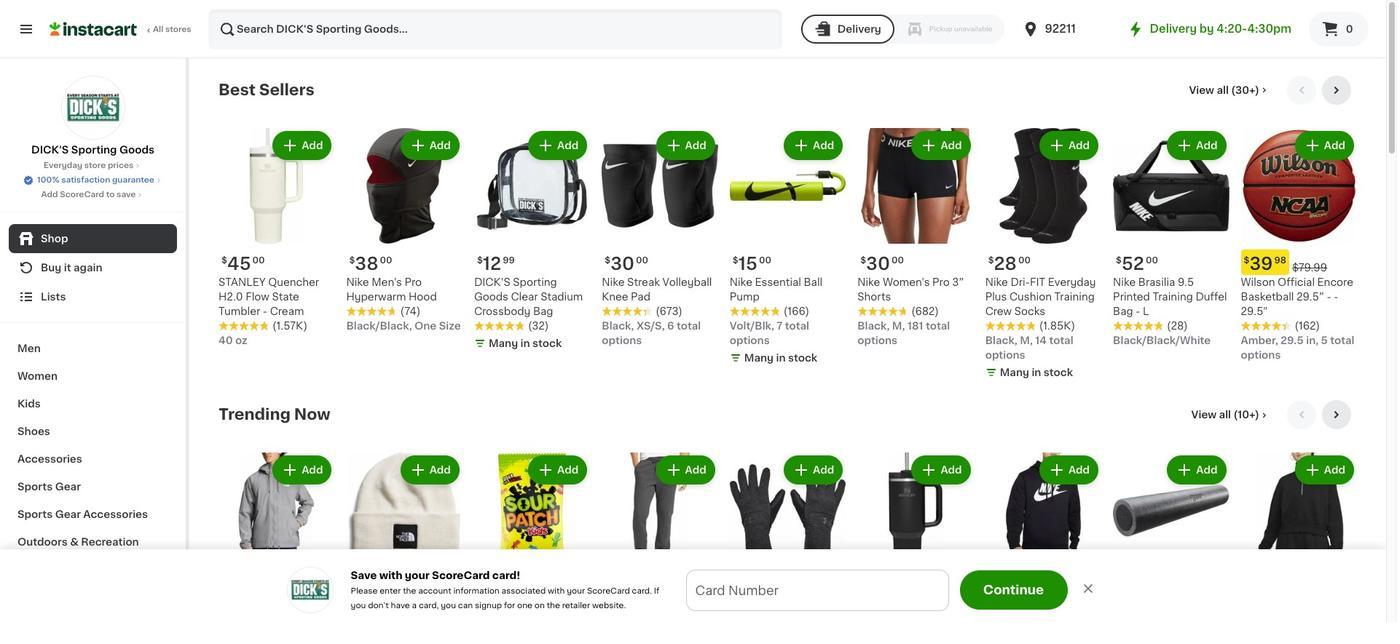 Task type: describe. For each thing, give the bounding box(es) containing it.
29
[[611, 581, 633, 598]]

$ 30 00 for women's
[[860, 256, 904, 273]]

crossbody
[[474, 307, 531, 317]]

men
[[17, 344, 41, 354]]

black/black/white
[[1113, 336, 1211, 346]]

nike for nike dri-fit everyday plus cushion training crew socks
[[985, 278, 1008, 288]]

total for black, m, 181 total options
[[926, 322, 950, 332]]

39
[[1250, 256, 1273, 273]]

retailer
[[562, 602, 590, 610]]

bag for 12
[[533, 307, 553, 317]]

pro for 30
[[932, 278, 950, 288]]

wilson
[[1241, 278, 1275, 288]]

black, m, 14 total options
[[985, 336, 1074, 361]]

tumbler
[[219, 307, 260, 317]]

00 for everyday
[[1018, 257, 1031, 265]]

accessories link
[[9, 446, 177, 474]]

h2.0 for stanley quencher h2.0 flow state tumbler - cream
[[219, 292, 243, 303]]

add button for under armour men's storm fleece gloves 
[[785, 458, 842, 484]]

sellers
[[259, 82, 315, 98]]

1 vertical spatial scorecard
[[432, 571, 490, 581]]

the for the north face big box beanie hat 
[[346, 603, 365, 613]]

nike brasilia 9.5 printed training duffel bag - l
[[1113, 278, 1227, 317]]

dick's for dick's sporting goods clear stadium crossbody bag
[[474, 278, 510, 288]]

1 vertical spatial accessories
[[83, 510, 148, 520]]

outdoors & recreation link
[[9, 529, 177, 557]]

sporting for dick's sporting goods
[[71, 145, 117, 155]]

m, for 28
[[1020, 336, 1033, 346]]

goods for dick's sporting goods clear stadium crossbody bag
[[474, 292, 508, 303]]

many in stock for 15
[[744, 354, 817, 364]]

49
[[496, 582, 508, 591]]

pump
[[730, 292, 760, 303]]

add for nike men's pro hyperwarm hood
[[430, 141, 451, 151]]

face for rain
[[272, 603, 297, 613]]

dick's sporting goods men's fleec
[[602, 603, 706, 623]]

in,
[[1306, 336, 1319, 346]]

(30+)
[[1231, 85, 1260, 95]]

view all (30+) button
[[1183, 76, 1276, 105]]

shop
[[41, 234, 68, 244]]

plus
[[985, 292, 1007, 303]]

2 horizontal spatial kids
[[557, 603, 580, 613]]

00 for big
[[380, 582, 393, 591]]

99
[[503, 257, 515, 265]]

view for 28
[[1189, 85, 1214, 95]]

0 vertical spatial many in stock
[[489, 339, 562, 349]]

$ inside $ 39 98
[[1244, 257, 1250, 265]]

a
[[412, 602, 417, 610]]

have
[[391, 602, 410, 610]]

product group containing 15
[[730, 128, 846, 369]]

options for black, xs/s, 6 total options
[[602, 336, 642, 346]]

product group containing 12
[[474, 128, 590, 354]]

by
[[1200, 23, 1214, 34]]

add scorecard to save
[[41, 191, 136, 199]]

add for nike dri-fit everyday plus cushion training crew socks
[[1069, 141, 1090, 151]]

$39.98 original price: $79.99 element
[[1241, 250, 1357, 276]]

1 vertical spatial your
[[567, 588, 585, 596]]

181
[[908, 322, 923, 332]]

0 vertical spatial stock
[[533, 339, 562, 349]]

$ 70 00
[[988, 581, 1030, 598]]

100% satisfaction guarantee button
[[23, 172, 163, 186]]

delivery button
[[801, 15, 894, 44]]

black, for black, m, 181 total options
[[858, 322, 890, 332]]

4
[[483, 581, 495, 598]]

essential
[[755, 278, 801, 288]]

more button
[[938, 585, 995, 608]]

2 you from the left
[[441, 602, 456, 610]]

volt/blk,
[[730, 322, 774, 332]]

add for dick's sporting goods men's fleec
[[685, 466, 706, 476]]

add button for stanley quencher h2.0 flow state tumbler - cream
[[274, 133, 330, 159]]

0 horizontal spatial with
[[379, 571, 403, 581]]

oz
[[235, 336, 248, 346]]

beanie
[[368, 618, 404, 623]]

$ 29 98
[[605, 581, 647, 598]]

sour
[[474, 603, 498, 613]]

clear
[[511, 292, 538, 303]]

women's
[[883, 278, 930, 288]]

all for 28
[[1217, 85, 1229, 95]]

add for nike streak volleyball knee pad
[[685, 141, 706, 151]]

guarantee
[[112, 176, 154, 184]]

$ for nike men's pro hyperwarm hood
[[349, 257, 355, 265]]

00 for pump
[[759, 257, 771, 265]]

2 vertical spatial scorecard
[[587, 588, 630, 596]]

0 horizontal spatial kids
[[17, 399, 41, 409]]

instacart logo image
[[50, 20, 137, 38]]

add for under armour men's storm fleece gloves 
[[813, 466, 834, 476]]

add button for nike essential ball pump
[[785, 133, 842, 159]]

add for dick's sporting goods clear stadium crossbody bag
[[557, 141, 579, 151]]

add button for nike dri-fit everyday plus cushion training crew socks
[[1041, 133, 1097, 159]]

shoes
[[17, 427, 50, 437]]

buy
[[41, 263, 61, 273]]

92211
[[1045, 23, 1076, 34]]

9.5
[[1178, 278, 1194, 288]]

all
[[153, 25, 163, 34]]

storm
[[730, 618, 761, 623]]

women
[[17, 372, 58, 382]]

men's inside dick's sporting goods men's fleec
[[639, 618, 669, 623]]

sports gear accessories
[[17, 510, 148, 520]]

00 for storm
[[764, 582, 776, 591]]

fit
[[1030, 278, 1046, 288]]

stanley for stanley quencher h2.0 flowstat
[[858, 603, 905, 613]]

futura
[[1044, 603, 1076, 613]]

add scorecard to save link
[[41, 189, 145, 201]]

40
[[219, 336, 233, 346]]

add for nike brasilia 9.5 printed training duffel bag - l
[[1196, 141, 1218, 151]]

options for black, m, 14 total options
[[985, 351, 1025, 361]]

product group containing 28
[[985, 128, 1102, 384]]

free
[[590, 591, 617, 602]]

Card Number text field
[[687, 571, 948, 611]]

total inside amber, 29.5 in, 5 total options
[[1330, 336, 1355, 346]]

main content containing 45
[[0, 58, 1386, 623]]

item carousel region containing 45
[[219, 76, 1357, 389]]

black/black, one size
[[346, 322, 461, 332]]

big
[[427, 603, 444, 613]]

amber, 29.5 in, 5 total options
[[1241, 336, 1355, 361]]

store
[[84, 162, 106, 170]]

chewy
[[509, 618, 545, 623]]

total for black, m, 14 total options
[[1049, 336, 1074, 346]]

options for black, m, 181 total options
[[858, 336, 898, 346]]

0 horizontal spatial your
[[405, 571, 430, 581]]

one
[[517, 602, 533, 610]]

stanley quencher h2.0 flowstat button
[[858, 453, 974, 623]]

0 button
[[1309, 12, 1369, 47]]

$ 39 98
[[1244, 256, 1286, 273]]

product group containing 38
[[346, 128, 462, 334]]

fleece for 70
[[1012, 618, 1046, 623]]

$ for nike women's pro 3" shorts
[[860, 257, 866, 265]]

add button for dick's sporting goods clear stadium crossbody bag
[[530, 133, 586, 159]]

shoes link
[[9, 418, 177, 446]]

add for stanley quencher h2.0 flowstat
[[941, 466, 962, 476]]

add button for stanley quencher h2.0 flowstat
[[913, 458, 969, 484]]

sports gear accessories link
[[9, 501, 177, 529]]

add for wilson official encore basketball 29.5" - - 29.5"
[[1324, 141, 1345, 151]]

the north face men's antora rain hoode button
[[219, 453, 335, 623]]

view for 70
[[1192, 410, 1217, 421]]

product group containing 29
[[602, 453, 718, 623]]

00 for hyperwarm
[[380, 257, 392, 265]]

recreation
[[81, 538, 139, 548]]

xs/s,
[[637, 322, 665, 332]]

dick's sporting goods clear stadium crossbody bag
[[474, 278, 583, 317]]

$ for nike essential ball pump
[[733, 257, 738, 265]]

30 for north
[[355, 581, 379, 598]]

(682)
[[911, 307, 939, 317]]

on inside treatment tracker modal dialog
[[675, 591, 692, 602]]

face for beanie
[[400, 603, 425, 613]]

stock for 15
[[788, 354, 817, 364]]

(10+)
[[1234, 410, 1260, 421]]

save
[[117, 191, 136, 199]]

men's inside the north face men's antora rain hoode
[[300, 603, 330, 613]]

0 horizontal spatial everyday
[[44, 162, 82, 170]]

$ for sour patch kids kids soft & chewy candy
[[477, 582, 483, 591]]

delivery for delivery
[[838, 24, 881, 34]]

goods for dick's sporting goods men's fleec
[[602, 618, 636, 623]]

0
[[1346, 24, 1353, 34]]

(74)
[[400, 307, 421, 317]]

6
[[667, 322, 674, 332]]

product group containing 52
[[1113, 128, 1229, 349]]

information
[[453, 588, 500, 596]]

$ 28 00
[[988, 256, 1031, 273]]

dick's sporting goods logo image inside main content
[[287, 567, 333, 614]]

add button for dick's sporting goods men's fleec
[[657, 458, 714, 484]]

0 vertical spatial the
[[403, 588, 416, 596]]

1 horizontal spatial kids
[[532, 603, 555, 613]]

52
[[1122, 256, 1144, 273]]

stanley quencher h2.0 flow state tumbler - cream
[[219, 278, 319, 317]]

add for nike essential ball pump
[[813, 141, 834, 151]]

kids link
[[9, 390, 177, 418]]

get
[[563, 591, 587, 602]]

$ for nike streak volleyball knee pad
[[605, 257, 611, 265]]

nike for nike streak volleyball knee pad
[[602, 278, 625, 288]]

men's inside the under armour men's storm fleece gloves
[[804, 603, 834, 613]]

encore
[[1318, 278, 1354, 288]]

$ for nike brasilia 9.5 printed training duffel bag - l
[[1116, 257, 1122, 265]]

official
[[1278, 278, 1315, 288]]

pro for 38
[[405, 278, 422, 288]]

nike streak volleyball knee pad
[[602, 278, 712, 303]]

30 for women's
[[866, 256, 890, 273]]

fleece for 30
[[763, 618, 798, 623]]

product group containing 70
[[985, 453, 1102, 623]]

$ for the north face big box beanie hat 
[[349, 582, 355, 591]]

29.5
[[1281, 336, 1304, 346]]

$ 30 00 for streak
[[605, 256, 648, 273]]

sports for sports gear accessories
[[17, 510, 53, 520]]

nike for nike women's pro 3" shorts
[[858, 278, 880, 288]]

item carousel region containing 30
[[219, 401, 1357, 623]]

north for rain
[[240, 603, 270, 613]]

0 horizontal spatial many
[[489, 339, 518, 349]]

0 horizontal spatial scorecard
[[60, 191, 104, 199]]

gear for sports gear accessories
[[55, 510, 81, 520]]



Task type: vqa. For each thing, say whether or not it's contained in the screenshot.


Task type: locate. For each thing, give the bounding box(es) containing it.
0 horizontal spatial training
[[1055, 292, 1095, 303]]

main content
[[0, 58, 1386, 623]]

accessories up recreation
[[83, 510, 148, 520]]

30 for streak
[[611, 256, 635, 273]]

sporting down get free delivery on next 3 orders
[[641, 603, 685, 613]]

0 horizontal spatial m,
[[892, 322, 905, 332]]

cream
[[270, 307, 304, 317]]

the up candy
[[547, 602, 560, 610]]

all
[[1217, 85, 1229, 95], [1219, 410, 1231, 421]]

training up (1.85k)
[[1055, 292, 1095, 303]]

black, down knee
[[602, 322, 634, 332]]

the for the north face men's antora rain hoode
[[219, 603, 238, 613]]

face
[[272, 603, 297, 613], [400, 603, 425, 613]]

1 horizontal spatial on
[[675, 591, 692, 602]]

- inside the stanley quencher h2.0 flow state tumbler - cream
[[263, 307, 267, 317]]

38
[[355, 256, 378, 273]]

black, down shorts
[[858, 322, 890, 332]]

$ inside $ 15 00
[[733, 257, 738, 265]]

quencher for stanley quencher h2.0 flowstat
[[907, 603, 958, 613]]

you
[[351, 602, 366, 610], [441, 602, 456, 610]]

again
[[74, 263, 102, 273]]

30 up under
[[738, 581, 762, 598]]

0 vertical spatial item carousel region
[[219, 76, 1357, 389]]

options
[[602, 336, 642, 346], [858, 336, 898, 346], [730, 336, 770, 346], [985, 351, 1025, 361], [1241, 351, 1281, 361]]

nike up shorts
[[858, 278, 880, 288]]

2 horizontal spatial goods
[[602, 618, 636, 623]]

all stores link
[[50, 9, 192, 50]]

continue button
[[960, 571, 1068, 610]]

1 horizontal spatial fleece
[[1012, 618, 1046, 623]]

00 up women's
[[892, 257, 904, 265]]

1 horizontal spatial scorecard
[[432, 571, 490, 581]]

1 vertical spatial the
[[547, 602, 560, 610]]

0 vertical spatial view
[[1189, 85, 1214, 95]]

$ for nike men's futura club fleece hoodie
[[988, 582, 994, 591]]

0 vertical spatial all
[[1217, 85, 1229, 95]]

card!
[[492, 571, 520, 581]]

2 the from the left
[[346, 603, 365, 613]]

in down volt/blk, 7 total options
[[776, 354, 786, 364]]

in for 28
[[1032, 368, 1041, 378]]

0 horizontal spatial h2.0
[[219, 292, 243, 303]]

hyperwarm
[[346, 292, 406, 303]]

1 horizontal spatial 98
[[1275, 257, 1286, 265]]

on
[[675, 591, 692, 602], [535, 602, 545, 610]]

$79.99
[[1292, 263, 1327, 274]]

2 vertical spatial sporting
[[641, 603, 685, 613]]

1 vertical spatial view
[[1192, 410, 1217, 421]]

kids up candy
[[557, 603, 580, 613]]

next
[[695, 591, 724, 602]]

00 right 28
[[1018, 257, 1031, 265]]

1 vertical spatial &
[[498, 618, 506, 623]]

the inside the north face men's antora rain hoode
[[219, 603, 238, 613]]

fleece inside nike men's futura club fleece hoodie
[[1012, 618, 1046, 623]]

0 vertical spatial scorecard
[[60, 191, 104, 199]]

stanley inside the stanley quencher h2.0 flow state tumbler - cream
[[219, 278, 266, 288]]

lists
[[41, 292, 66, 302]]

add button for nike brasilia 9.5 printed training duffel bag - l
[[1169, 133, 1225, 159]]

00 inside $ 38 00
[[380, 257, 392, 265]]

1 sports from the top
[[17, 482, 53, 492]]

your up retailer
[[567, 588, 585, 596]]

0 horizontal spatial &
[[70, 538, 79, 548]]

00 up streak
[[636, 257, 648, 265]]

1 vertical spatial many in stock
[[744, 354, 817, 364]]

98 for 29
[[635, 582, 647, 591]]

associated
[[502, 588, 546, 596]]

1 vertical spatial dick's
[[474, 278, 510, 288]]

face inside the north face men's antora rain hoode
[[272, 603, 297, 613]]

pro inside nike women's pro 3" shorts
[[932, 278, 950, 288]]

2 training from the left
[[1055, 292, 1095, 303]]

bag down printed
[[1113, 307, 1133, 317]]

1 vertical spatial h2.0
[[858, 618, 882, 623]]

$45.00 element
[[858, 575, 974, 601]]

1 horizontal spatial many
[[744, 354, 774, 364]]

1 horizontal spatial with
[[548, 588, 565, 596]]

all left (30+)
[[1217, 85, 1229, 95]]

north
[[240, 603, 270, 613], [368, 603, 397, 613]]

98 for 39
[[1275, 257, 1286, 265]]

sports gear link
[[9, 474, 177, 501]]

& down "sports gear accessories"
[[70, 538, 79, 548]]

dick's inside the "dick's sporting goods clear stadium crossbody bag"
[[474, 278, 510, 288]]

00 for club
[[1018, 582, 1030, 591]]

total inside black, m, 14 total options
[[1049, 336, 1074, 346]]

1 horizontal spatial your
[[567, 588, 585, 596]]

dick's sporting goods logo image
[[61, 76, 125, 140], [287, 567, 333, 614]]

$120.00 element
[[219, 575, 335, 601]]

0 horizontal spatial face
[[272, 603, 297, 613]]

gear up "sports gear accessories"
[[55, 482, 81, 492]]

1 you from the left
[[351, 602, 366, 610]]

sporting up the clear
[[513, 278, 557, 288]]

nike inside nike essential ball pump
[[730, 278, 752, 288]]

& inside sour patch kids kids soft & chewy candy
[[498, 618, 506, 623]]

black, for black, xs/s, 6 total options
[[602, 322, 634, 332]]

00 right "52"
[[1146, 257, 1158, 265]]

dick's sporting goods logo image up dick's sporting goods
[[61, 76, 125, 140]]

0 horizontal spatial pro
[[405, 278, 422, 288]]

& down for
[[498, 618, 506, 623]]

dick's up "100%"
[[31, 145, 69, 155]]

can
[[458, 602, 473, 610]]

product group containing 45
[[219, 128, 335, 349]]

black, inside black, xs/s, 6 total options
[[602, 322, 634, 332]]

total for black, xs/s, 6 total options
[[677, 322, 701, 332]]

training inside nike brasilia 9.5 printed training duffel bag - l
[[1153, 292, 1193, 303]]

98
[[1275, 257, 1286, 265], [635, 582, 647, 591]]

total down (682)
[[926, 322, 950, 332]]

$ inside $ 70 00
[[988, 582, 994, 591]]

all for 70
[[1219, 410, 1231, 421]]

accessories
[[17, 455, 82, 465], [83, 510, 148, 520]]

00 for knee
[[636, 257, 648, 265]]

bag for 52
[[1113, 307, 1133, 317]]

stanley down $ 45 00
[[219, 278, 266, 288]]

view left (30+)
[[1189, 85, 1214, 95]]

2 gear from the top
[[55, 510, 81, 520]]

(162)
[[1295, 322, 1320, 332]]

add for stanley quencher h2.0 flow state tumbler - cream
[[302, 141, 323, 151]]

2 vertical spatial goods
[[602, 618, 636, 623]]

item carousel region
[[219, 76, 1357, 389], [219, 401, 1357, 623]]

h2.0 up tumbler
[[219, 292, 243, 303]]

0 horizontal spatial accessories
[[17, 455, 82, 465]]

Search field
[[210, 10, 781, 48]]

0 vertical spatial sports
[[17, 482, 53, 492]]

scorecard down "satisfaction"
[[60, 191, 104, 199]]

0 horizontal spatial north
[[240, 603, 270, 613]]

1 horizontal spatial pro
[[932, 278, 950, 288]]

your up 'account'
[[405, 571, 430, 581]]

add for nike men's futura club fleece hoodie
[[1069, 466, 1090, 476]]

goods up the prices
[[119, 145, 154, 155]]

pro up 'hood'
[[405, 278, 422, 288]]

1 horizontal spatial training
[[1153, 292, 1193, 303]]

cushion
[[1010, 292, 1052, 303]]

options down shorts
[[858, 336, 898, 346]]

men's inside nike men's futura club fleece hoodie
[[1011, 603, 1041, 613]]

soft
[[474, 618, 496, 623]]

lists link
[[9, 283, 177, 312]]

$ inside $ 45 00
[[221, 257, 227, 265]]

add button for sour patch kids kids soft & chewy candy
[[530, 458, 586, 484]]

fleece inside the under armour men's storm fleece gloves
[[763, 618, 798, 623]]

options down volt/blk,
[[730, 336, 770, 346]]

goods
[[119, 145, 154, 155], [474, 292, 508, 303], [602, 618, 636, 623]]

everyday store prices
[[44, 162, 134, 170]]

$ for stanley quencher h2.0 flow state tumbler - cream
[[221, 257, 227, 265]]

sports gear
[[17, 482, 81, 492]]

00 inside $ 15 00
[[759, 257, 771, 265]]

2 vertical spatial in
[[1032, 368, 1041, 378]]

0 vertical spatial many
[[489, 339, 518, 349]]

0 horizontal spatial delivery
[[838, 24, 881, 34]]

$ 30 00
[[605, 256, 648, 273], [860, 256, 904, 273], [349, 581, 393, 598], [733, 581, 776, 598]]

many for 28
[[1000, 368, 1029, 378]]

h2.0 right gloves
[[858, 618, 882, 623]]

nike inside nike brasilia 9.5 printed training duffel bag - l
[[1113, 278, 1136, 288]]

h2.0 inside stanley quencher h2.0 flowstat
[[858, 618, 882, 623]]

add
[[302, 141, 323, 151], [430, 141, 451, 151], [557, 141, 579, 151], [685, 141, 706, 151], [813, 141, 834, 151], [941, 141, 962, 151], [1069, 141, 1090, 151], [1196, 141, 1218, 151], [1324, 141, 1345, 151], [41, 191, 58, 199], [302, 466, 323, 476], [430, 466, 451, 476], [557, 466, 579, 476], [685, 466, 706, 476], [813, 466, 834, 476], [941, 466, 962, 476], [1069, 466, 1090, 476], [1196, 466, 1218, 476], [1324, 466, 1345, 476]]

women link
[[9, 363, 177, 390]]

men's inside nike men's pro hyperwarm hood
[[372, 278, 402, 288]]

2 north from the left
[[368, 603, 397, 613]]

quencher up state
[[268, 278, 319, 288]]

0 horizontal spatial black,
[[602, 322, 634, 332]]

1 horizontal spatial delivery
[[1150, 23, 1197, 34]]

- inside nike brasilia 9.5 printed training duffel bag - l
[[1136, 307, 1140, 317]]

$ inside $ 4 49
[[477, 582, 483, 591]]

pro
[[405, 278, 422, 288], [932, 278, 950, 288]]

many down black, m, 14 total options
[[1000, 368, 1029, 378]]

stock for 28
[[1044, 368, 1073, 378]]

2 horizontal spatial many
[[1000, 368, 1029, 378]]

scorecard up website.
[[587, 588, 630, 596]]

$ 30 00 for armour
[[733, 581, 776, 598]]

2 horizontal spatial scorecard
[[587, 588, 630, 596]]

1 horizontal spatial face
[[400, 603, 425, 613]]

volt/blk, 7 total options
[[730, 322, 809, 346]]

1 horizontal spatial accessories
[[83, 510, 148, 520]]

black, inside black, m, 14 total options
[[985, 336, 1018, 346]]

add for sour patch kids kids soft & chewy candy
[[557, 466, 579, 476]]

product group
[[219, 128, 335, 349], [346, 128, 462, 334], [474, 128, 590, 354], [602, 128, 718, 349], [730, 128, 846, 369], [858, 128, 974, 349], [985, 128, 1102, 384], [1113, 128, 1229, 349], [1241, 128, 1357, 363], [219, 453, 335, 623], [346, 453, 462, 623], [474, 453, 590, 623], [602, 453, 718, 623], [730, 453, 846, 623], [858, 453, 974, 623], [985, 453, 1102, 623], [1113, 453, 1229, 623], [1241, 453, 1357, 623]]

sporting for dick's sporting goods men's fleec
[[641, 603, 685, 613]]

on left next at bottom
[[675, 591, 692, 602]]

0 vertical spatial goods
[[119, 145, 154, 155]]

1 pro from the left
[[405, 278, 422, 288]]

quencher for stanley quencher h2.0 flow state tumbler - cream
[[268, 278, 319, 288]]

in down (32)
[[521, 339, 530, 349]]

delivery for delivery by 4:20-4:30pm
[[1150, 23, 1197, 34]]

dick's sporting goods logo image inside dick's sporting goods link
[[61, 76, 125, 140]]

0 vertical spatial with
[[379, 571, 403, 581]]

$ for dick's sporting goods clear stadium crossbody bag
[[477, 257, 483, 265]]

1 horizontal spatial many in stock
[[744, 354, 817, 364]]

nike inside nike men's futura club fleece hoodie
[[985, 603, 1008, 613]]

north for beanie
[[368, 603, 397, 613]]

1 item carousel region from the top
[[219, 76, 1357, 389]]

don't
[[368, 602, 389, 610]]

2 face from the left
[[400, 603, 425, 613]]

2 horizontal spatial many in stock
[[1000, 368, 1073, 378]]

1 face from the left
[[272, 603, 297, 613]]

nike inside nike streak volleyball knee pad
[[602, 278, 625, 288]]

5
[[1321, 336, 1328, 346]]

shorts
[[858, 292, 891, 303]]

total down (1.85k)
[[1049, 336, 1074, 346]]

0 vertical spatial m,
[[892, 322, 905, 332]]

1 horizontal spatial the
[[547, 602, 560, 610]]

1 horizontal spatial stanley
[[858, 603, 905, 613]]

stanley for stanley quencher h2.0 flow state tumbler - cream
[[219, 278, 266, 288]]

00 inside $ 70 00
[[1018, 582, 1030, 591]]

hoodie
[[1049, 618, 1086, 623]]

bag
[[1113, 307, 1133, 317], [533, 307, 553, 317]]

north up rain
[[240, 603, 270, 613]]

2 pro from the left
[[932, 278, 950, 288]]

the up box
[[346, 603, 365, 613]]

14
[[1035, 336, 1047, 346]]

on inside 'save with your scorecard card! please enter the account information associated with your scorecard card. if you don't have a card, you can signup for one on the retailer website.'
[[535, 602, 545, 610]]

north inside the north face big box beanie hat
[[368, 603, 397, 613]]

1 horizontal spatial bag
[[1113, 307, 1133, 317]]

the up a
[[403, 588, 416, 596]]

1 horizontal spatial m,
[[1020, 336, 1033, 346]]

stanley quencher h2.0 flowstat
[[858, 603, 958, 623]]

continue
[[983, 585, 1044, 596]]

30 for armour
[[738, 581, 762, 598]]

&
[[70, 538, 79, 548], [498, 618, 506, 623]]

close image
[[1081, 582, 1095, 596]]

trending
[[219, 408, 291, 423]]

1 bag from the left
[[1113, 307, 1133, 317]]

0 vertical spatial sporting
[[71, 145, 117, 155]]

$ 30 00 up under
[[733, 581, 776, 598]]

add for nike women's pro 3" shorts
[[941, 141, 962, 151]]

amber,
[[1241, 336, 1278, 346]]

0 vertical spatial in
[[521, 339, 530, 349]]

nike up plus
[[985, 278, 1008, 288]]

0 horizontal spatial bag
[[533, 307, 553, 317]]

30 up don't
[[355, 581, 379, 598]]

men's up hyperwarm
[[372, 278, 402, 288]]

98 inside $ 39 98
[[1275, 257, 1286, 265]]

quencher inside the stanley quencher h2.0 flow state tumbler - cream
[[268, 278, 319, 288]]

nike up knee
[[602, 278, 625, 288]]

0 horizontal spatial quencher
[[268, 278, 319, 288]]

quencher down the $45.00 element on the right of the page
[[907, 603, 958, 613]]

quencher inside stanley quencher h2.0 flowstat
[[907, 603, 958, 613]]

total right 5 on the bottom
[[1330, 336, 1355, 346]]

view all (10+) button
[[1186, 401, 1276, 430]]

0 horizontal spatial many in stock
[[489, 339, 562, 349]]

1 horizontal spatial sporting
[[513, 278, 557, 288]]

1 vertical spatial stock
[[788, 354, 817, 364]]

view all (30+)
[[1189, 85, 1260, 95]]

add button for the north face big box beanie hat 
[[402, 458, 458, 484]]

2 vertical spatial many
[[1000, 368, 1029, 378]]

options inside volt/blk, 7 total options
[[730, 336, 770, 346]]

nike for nike men's futura club fleece hoodie
[[985, 603, 1008, 613]]

north inside the north face men's antora rain hoode
[[240, 603, 270, 613]]

1 training from the left
[[1153, 292, 1193, 303]]

save with your scorecard card! please enter the account information associated with your scorecard card. if you don't have a card, you can signup for one on the retailer website.
[[351, 571, 660, 610]]

nike inside nike men's pro hyperwarm hood
[[346, 278, 369, 288]]

options down "xs/s,"
[[602, 336, 642, 346]]

40 oz
[[219, 336, 248, 346]]

many for 15
[[744, 354, 774, 364]]

enter
[[380, 588, 401, 596]]

1 horizontal spatial everyday
[[1048, 278, 1096, 288]]

m, left 181
[[892, 322, 905, 332]]

under armour men's storm fleece gloves 
[[730, 603, 843, 623]]

00 right 70
[[1018, 582, 1030, 591]]

0 vertical spatial &
[[70, 538, 79, 548]]

men's down delivery
[[639, 618, 669, 623]]

sporting up store
[[71, 145, 117, 155]]

options down crew in the right of the page
[[985, 351, 1025, 361]]

0 horizontal spatial on
[[535, 602, 545, 610]]

options inside amber, 29.5 in, 5 total options
[[1241, 351, 1281, 361]]

face up hat
[[400, 603, 425, 613]]

on right one
[[535, 602, 545, 610]]

everyday inside nike dri-fit everyday plus cushion training crew socks
[[1048, 278, 1096, 288]]

1 vertical spatial sports
[[17, 510, 53, 520]]

dick's for dick's sporting goods
[[31, 145, 69, 155]]

product group containing 4
[[474, 453, 590, 623]]

00 inside $ 45 00
[[252, 257, 265, 265]]

options inside black, m, 14 total options
[[985, 351, 1025, 361]]

0 vertical spatial your
[[405, 571, 430, 581]]

gloves
[[800, 618, 836, 623]]

1 vertical spatial all
[[1219, 410, 1231, 421]]

$ 12 99
[[477, 256, 515, 273]]

70
[[994, 581, 1016, 598]]

stock down (32)
[[533, 339, 562, 349]]

1 vertical spatial quencher
[[907, 603, 958, 613]]

add for the north face men's antora rain hoode
[[302, 466, 323, 476]]

product group containing 39
[[1241, 128, 1357, 363]]

nike for nike essential ball pump
[[730, 278, 752, 288]]

treatment tracker modal dialog
[[189, 570, 1386, 623]]

l
[[1143, 307, 1149, 317]]

00 inside $ 52 00
[[1146, 257, 1158, 265]]

nike up pump
[[730, 278, 752, 288]]

black, inside black, m, 181 total options
[[858, 322, 890, 332]]

00 right 45
[[252, 257, 265, 265]]

the inside the north face big box beanie hat
[[346, 603, 365, 613]]

total inside volt/blk, 7 total options
[[785, 322, 809, 332]]

duffel
[[1196, 292, 1227, 303]]

1 the from the left
[[219, 603, 238, 613]]

0 horizontal spatial stanley
[[219, 278, 266, 288]]

total inside black, xs/s, 6 total options
[[677, 322, 701, 332]]

nike women's pro 3" shorts
[[858, 278, 964, 303]]

service type group
[[801, 15, 1004, 44]]

0 horizontal spatial 98
[[635, 582, 647, 591]]

m, left 14 at bottom right
[[1020, 336, 1033, 346]]

nike for nike men's pro hyperwarm hood
[[346, 278, 369, 288]]

in for 15
[[776, 354, 786, 364]]

sports up "sports gear accessories"
[[17, 482, 53, 492]]

(166)
[[784, 307, 809, 317]]

1 vertical spatial gear
[[55, 510, 81, 520]]

add button for wilson official encore basketball 29.5" - - 29.5"
[[1297, 133, 1353, 159]]

0 horizontal spatial dick's sporting goods logo image
[[61, 76, 125, 140]]

gear for sports gear
[[55, 482, 81, 492]]

you up box
[[351, 602, 366, 610]]

if
[[654, 588, 660, 596]]

sour patch kids kids soft & chewy candy
[[474, 603, 581, 623]]

nike inside nike women's pro 3" shorts
[[858, 278, 880, 288]]

size
[[439, 322, 461, 332]]

dick's sporting goods logo image left please in the bottom of the page
[[287, 567, 333, 614]]

armour
[[764, 603, 801, 613]]

2 horizontal spatial black,
[[985, 336, 1018, 346]]

goods inside dick's sporting goods men's fleec
[[602, 618, 636, 623]]

$ 30 00 for north
[[349, 581, 393, 598]]

nike inside nike dri-fit everyday plus cushion training crew socks
[[985, 278, 1008, 288]]

1 north from the left
[[240, 603, 270, 613]]

0 horizontal spatial dick's
[[31, 145, 69, 155]]

30 up shorts
[[866, 256, 890, 273]]

wilson official encore basketball 29.5" - - 29.5"
[[1241, 278, 1354, 317]]

1 gear from the top
[[55, 482, 81, 492]]

0 vertical spatial accessories
[[17, 455, 82, 465]]

many in stock down volt/blk, 7 total options
[[744, 354, 817, 364]]

stock
[[533, 339, 562, 349], [788, 354, 817, 364], [1044, 368, 1073, 378]]

2 vertical spatial stock
[[1044, 368, 1073, 378]]

3"
[[952, 278, 964, 288]]

98 up delivery
[[635, 582, 647, 591]]

total right "6"
[[677, 322, 701, 332]]

29.5"
[[1241, 307, 1268, 317]]

printed
[[1113, 292, 1150, 303]]

options down amber,
[[1241, 351, 1281, 361]]

1 vertical spatial everyday
[[1048, 278, 1096, 288]]

98 inside $ 29 98
[[635, 582, 647, 591]]

00 for printed
[[1146, 257, 1158, 265]]

0 vertical spatial dick's
[[31, 145, 69, 155]]

men's up gloves
[[804, 603, 834, 613]]

2 horizontal spatial in
[[1032, 368, 1041, 378]]

add button for nike men's futura club fleece hoodie
[[1041, 458, 1097, 484]]

many in stock down (32)
[[489, 339, 562, 349]]

00 for 3"
[[892, 257, 904, 265]]

you left can
[[441, 602, 456, 610]]

the
[[403, 588, 416, 596], [547, 602, 560, 610]]

men's down continue
[[1011, 603, 1041, 613]]

stanley inside stanley quencher h2.0 flowstat
[[858, 603, 905, 613]]

training inside nike dri-fit everyday plus cushion training crew socks
[[1055, 292, 1095, 303]]

2 sports from the top
[[17, 510, 53, 520]]

$ inside the $ 28 00
[[988, 257, 994, 265]]

view left (10+)
[[1192, 410, 1217, 421]]

scorecard up information
[[432, 571, 490, 581]]

many in stock for 28
[[1000, 368, 1073, 378]]

nike down 38
[[346, 278, 369, 288]]

0 vertical spatial gear
[[55, 482, 81, 492]]

0 vertical spatial stanley
[[219, 278, 266, 288]]

training down 9.5
[[1153, 292, 1193, 303]]

0 vertical spatial dick's sporting goods logo image
[[61, 76, 125, 140]]

m, inside black, m, 181 total options
[[892, 322, 905, 332]]

options inside black, xs/s, 6 total options
[[602, 336, 642, 346]]

1 horizontal spatial north
[[368, 603, 397, 613]]

0 vertical spatial quencher
[[268, 278, 319, 288]]

pro inside nike men's pro hyperwarm hood
[[405, 278, 422, 288]]

goods down dick's
[[602, 618, 636, 623]]

goods inside the "dick's sporting goods clear stadium crossbody bag"
[[474, 292, 508, 303]]

many in stock down black, m, 14 total options
[[1000, 368, 1073, 378]]

100%
[[37, 176, 59, 184]]

the up antora
[[219, 603, 238, 613]]

kids
[[17, 399, 41, 409], [532, 603, 555, 613], [557, 603, 580, 613]]

$ 30 00 up women's
[[860, 256, 904, 273]]

accessories up sports gear
[[17, 455, 82, 465]]

in down black, m, 14 total options
[[1032, 368, 1041, 378]]

0 horizontal spatial goods
[[119, 145, 154, 155]]

sporting inside the "dick's sporting goods clear stadium crossbody bag"
[[513, 278, 557, 288]]

2 fleece from the left
[[1012, 618, 1046, 623]]

$ inside $ 12 99
[[477, 257, 483, 265]]

kids up shoes
[[17, 399, 41, 409]]

1 horizontal spatial in
[[776, 354, 786, 364]]

$29.98 original price: $40.00 element
[[602, 575, 718, 601]]

2 bag from the left
[[533, 307, 553, 317]]

12
[[483, 256, 501, 273]]

delivery inside 'button'
[[838, 24, 881, 34]]

sporting for dick's sporting goods clear stadium crossbody bag
[[513, 278, 557, 288]]

men's down $120.00 element
[[300, 603, 330, 613]]

fleece right club
[[1012, 618, 1046, 623]]

total inside black, m, 181 total options
[[926, 322, 950, 332]]

None search field
[[208, 9, 782, 50]]

options inside black, m, 181 total options
[[858, 336, 898, 346]]

0 horizontal spatial the
[[403, 588, 416, 596]]

black, down crew in the right of the page
[[985, 336, 1018, 346]]

add button for nike women's pro 3" shorts
[[913, 133, 969, 159]]

stock down volt/blk, 7 total options
[[788, 354, 817, 364]]

volleyball
[[663, 278, 712, 288]]

face inside the north face big box beanie hat
[[400, 603, 425, 613]]

$ inside $ 38 00
[[349, 257, 355, 265]]

candy
[[547, 618, 581, 623]]

bag inside the "dick's sporting goods clear stadium crossbody bag"
[[533, 307, 553, 317]]

kids up chewy
[[532, 603, 555, 613]]

$ for nike dri-fit everyday plus cushion training crew socks
[[988, 257, 994, 265]]

website.
[[592, 602, 626, 610]]

stock down 14 at bottom right
[[1044, 368, 1073, 378]]

h2.0 for stanley quencher h2.0 flowstat
[[858, 618, 882, 623]]

1 horizontal spatial h2.0
[[858, 618, 882, 623]]

sports for sports gear
[[17, 482, 53, 492]]

1 horizontal spatial dick's
[[474, 278, 510, 288]]

2 horizontal spatial sporting
[[641, 603, 685, 613]]

$ inside $ 52 00
[[1116, 257, 1122, 265]]

00 inside the $ 28 00
[[1018, 257, 1031, 265]]

h2.0 inside the stanley quencher h2.0 flow state tumbler - cream
[[219, 292, 243, 303]]

3
[[727, 591, 735, 602]]

outdoors & recreation
[[17, 538, 139, 548]]

goods up "crossbody"
[[474, 292, 508, 303]]

2 item carousel region from the top
[[219, 401, 1357, 623]]

nike up printed
[[1113, 278, 1136, 288]]

add for the north face big box beanie hat 
[[430, 466, 451, 476]]

00 right 38
[[380, 257, 392, 265]]

1 horizontal spatial black,
[[858, 322, 890, 332]]

add button for nike streak volleyball knee pad
[[657, 133, 714, 159]]

$ inside $ 29 98
[[605, 582, 611, 591]]

1 vertical spatial with
[[548, 588, 565, 596]]

club
[[985, 618, 1009, 623]]

$ for under armour men's storm fleece gloves 
[[733, 582, 738, 591]]

1 horizontal spatial the
[[346, 603, 365, 613]]

nike up club
[[985, 603, 1008, 613]]

everyday up "100%"
[[44, 162, 82, 170]]

0 horizontal spatial the
[[219, 603, 238, 613]]

everyday right the fit
[[1048, 278, 1096, 288]]

pad
[[631, 292, 651, 303]]

one
[[415, 322, 437, 332]]

sporting inside dick's sporting goods men's fleec
[[641, 603, 685, 613]]

bag inside nike brasilia 9.5 printed training duffel bag - l
[[1113, 307, 1133, 317]]

m, inside black, m, 14 total options
[[1020, 336, 1033, 346]]

many down "crossbody"
[[489, 339, 518, 349]]

1 fleece from the left
[[763, 618, 798, 623]]

delivery by 4:20-4:30pm
[[1150, 23, 1292, 34]]

bag up (32)
[[533, 307, 553, 317]]

knee
[[602, 292, 628, 303]]

00 up don't
[[380, 582, 393, 591]]

fleece
[[763, 618, 798, 623], [1012, 618, 1046, 623]]



